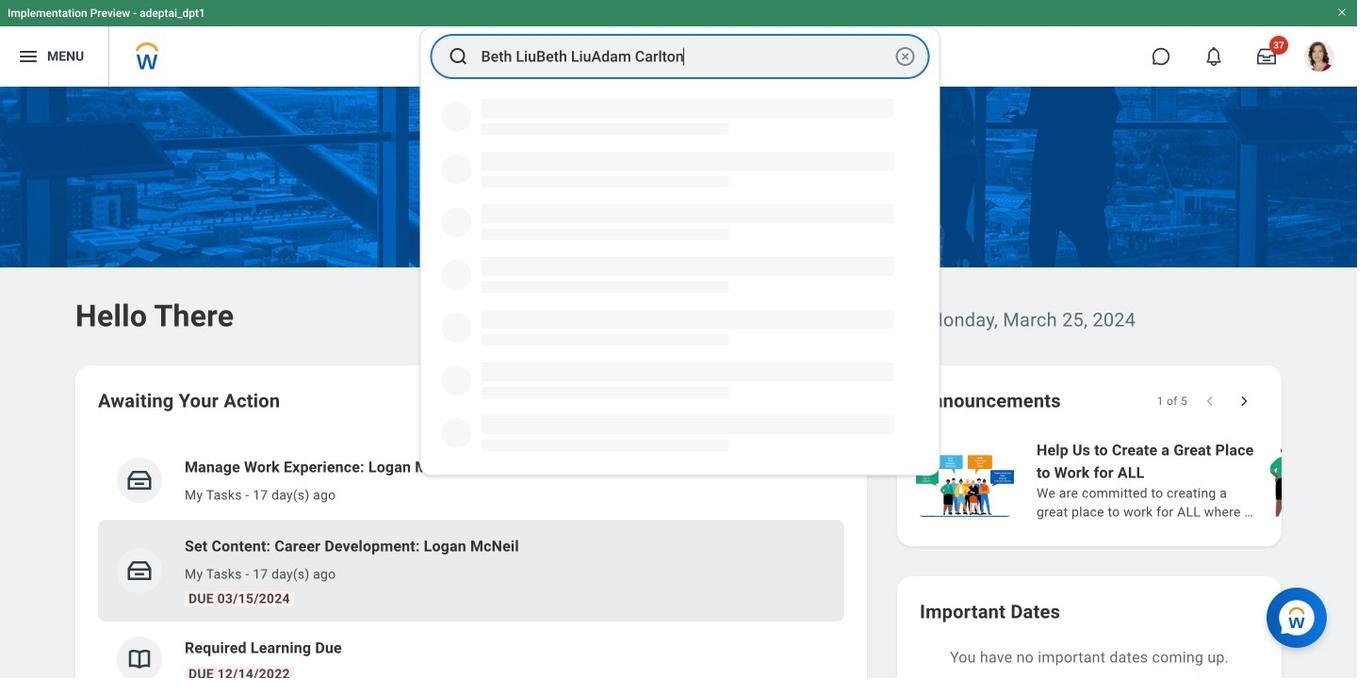 Task type: vqa. For each thing, say whether or not it's contained in the screenshot.
INBOX Icon
yes



Task type: describe. For each thing, give the bounding box(es) containing it.
inbox large image
[[1258, 47, 1277, 66]]

x circle image
[[894, 45, 917, 68]]

search image
[[447, 45, 470, 68]]

1 inbox image from the top
[[125, 467, 154, 495]]

chevron right small image
[[1235, 392, 1254, 411]]

2 inbox image from the top
[[125, 557, 154, 585]]

justify image
[[17, 45, 40, 68]]



Task type: locate. For each thing, give the bounding box(es) containing it.
status
[[1157, 394, 1188, 409]]

chevron left small image
[[1201, 392, 1220, 411]]

0 horizontal spatial list
[[98, 441, 845, 679]]

notifications large image
[[1205, 47, 1224, 66]]

main content
[[0, 87, 1358, 679]]

None search field
[[420, 27, 940, 476]]

0 vertical spatial inbox image
[[125, 467, 154, 495]]

book open image
[[125, 646, 154, 674]]

Search Workday  search field
[[481, 36, 890, 77]]

list
[[913, 437, 1358, 524], [98, 441, 845, 679]]

profile logan mcneil image
[[1305, 41, 1335, 75]]

close environment banner image
[[1337, 7, 1348, 18]]

banner
[[0, 0, 1358, 87]]

1 vertical spatial inbox image
[[125, 557, 154, 585]]

1 horizontal spatial list
[[913, 437, 1358, 524]]

list item
[[98, 520, 845, 622]]

inbox image
[[125, 467, 154, 495], [125, 557, 154, 585]]



